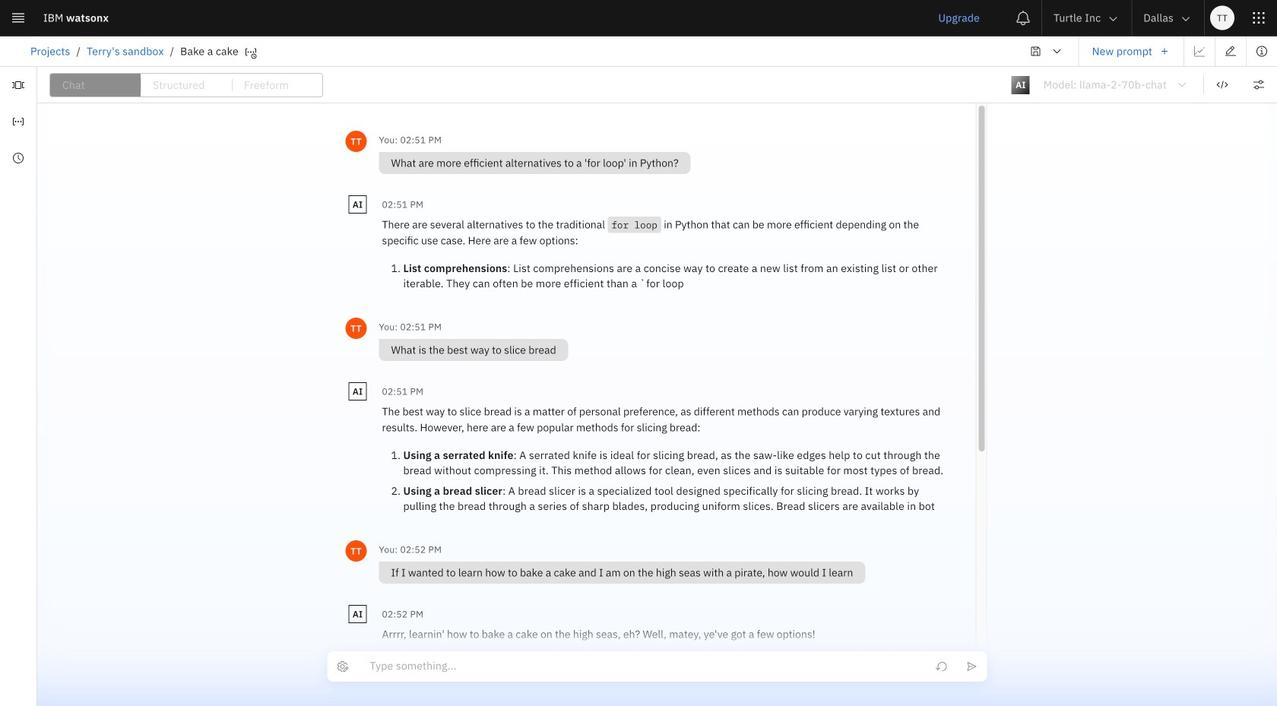 Task type: vqa. For each thing, say whether or not it's contained in the screenshot.
Edit "image" at the top right
yes



Task type: locate. For each thing, give the bounding box(es) containing it.
arrow image up turtle inc image
[[1108, 13, 1120, 25]]

open menu image
[[1052, 45, 1064, 57]]

arrow image up open menu icon
[[1180, 13, 1193, 25]]

sample prompts image
[[12, 79, 24, 91]]

arrow image
[[1108, 13, 1120, 25], [1180, 13, 1193, 25]]

evaluate image
[[1194, 45, 1206, 57]]

action bar element
[[0, 36, 1278, 67]]

clear chat image
[[936, 661, 948, 673]]

edit image
[[1225, 45, 1237, 57]]

0 horizontal spatial arrow image
[[1108, 13, 1120, 25]]

1 arrow image from the left
[[1108, 13, 1120, 25]]

tab list
[[49, 73, 323, 97]]

1 horizontal spatial arrow image
[[1180, 13, 1193, 25]]

open menu image
[[1177, 79, 1189, 91]]

saved prompts image
[[12, 116, 24, 128]]



Task type: describe. For each thing, give the bounding box(es) containing it.
global navigation element
[[0, 0, 1278, 707]]

notifications image
[[1016, 10, 1031, 25]]

2 arrow image from the left
[[1180, 13, 1193, 25]]

Type something... text field
[[358, 652, 957, 682]]

send image
[[966, 661, 978, 673]]

new prompt image
[[1159, 45, 1171, 57]]

turtle inc image
[[1107, 45, 1119, 57]]

history image
[[12, 152, 24, 164]]



